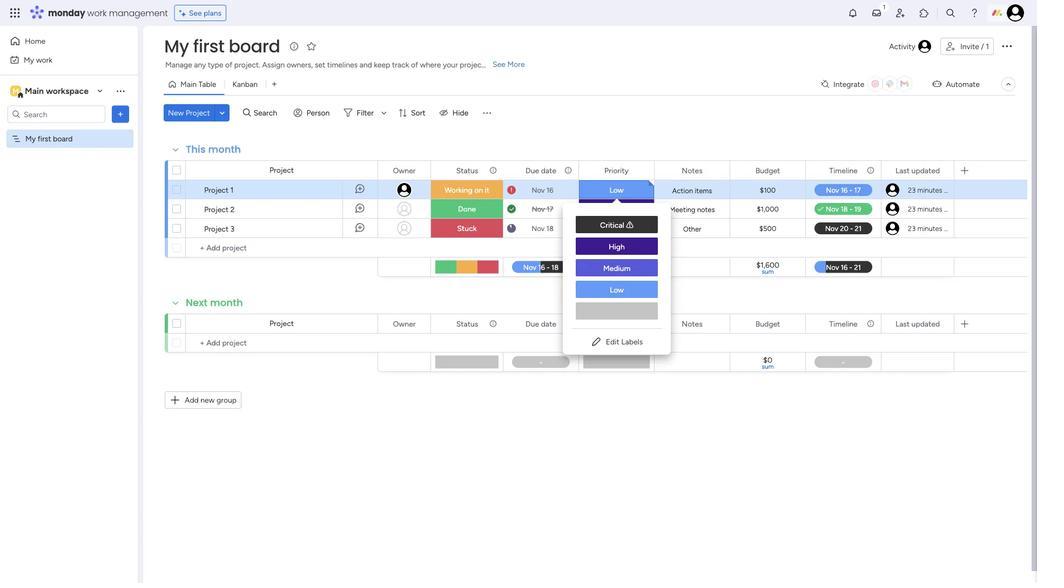 Task type: vqa. For each thing, say whether or not it's contained in the screenshot.
the bottom Files
no



Task type: locate. For each thing, give the bounding box(es) containing it.
+ Add project text field
[[191, 242, 373, 255]]

1 vertical spatial ago
[[945, 205, 956, 214]]

23 minutes ago for 3
[[909, 224, 956, 233]]

0 vertical spatial 23
[[909, 186, 916, 195]]

status for 2nd status field from the bottom of the page
[[457, 166, 479, 175]]

1 23 from the top
[[909, 186, 916, 195]]

nov for nov 17
[[532, 205, 545, 214]]

this month
[[186, 143, 241, 156]]

owners,
[[287, 60, 313, 69]]

activity
[[890, 42, 916, 51]]

1 budget from the top
[[756, 166, 781, 175]]

project
[[186, 108, 210, 118], [270, 166, 294, 175], [204, 185, 229, 195], [204, 205, 229, 214], [204, 224, 229, 234], [270, 319, 294, 328]]

0 vertical spatial notes field
[[680, 165, 706, 176]]

0 vertical spatial updated
[[912, 166, 941, 175]]

high up critical ⚠️️ option
[[609, 205, 625, 214]]

1 vertical spatial high
[[609, 242, 625, 252]]

0 vertical spatial my first board
[[164, 34, 280, 58]]

0 vertical spatial medium
[[603, 224, 631, 233]]

1 date from the top
[[541, 166, 557, 175]]

budget field up $100
[[753, 165, 783, 176]]

1 last updated from the top
[[896, 166, 941, 175]]

1 last from the top
[[896, 166, 910, 175]]

2 status from the top
[[457, 319, 479, 329]]

last for first last updated field from the top
[[896, 166, 910, 175]]

work inside "button"
[[36, 55, 52, 64]]

1 vertical spatial budget field
[[753, 318, 783, 330]]

3 23 minutes ago from the top
[[909, 224, 956, 233]]

nov left 17
[[532, 205, 545, 214]]

my down home
[[24, 55, 34, 64]]

1 vertical spatial due date field
[[523, 318, 559, 330]]

Next month field
[[183, 296, 246, 310]]

see left plans on the left top of the page
[[189, 8, 202, 18]]

Due date field
[[523, 165, 559, 176], [523, 318, 559, 330]]

1 vertical spatial owner field
[[391, 318, 419, 330]]

1 vertical spatial priority
[[605, 319, 629, 329]]

timeline
[[830, 166, 858, 175], [830, 319, 858, 329]]

see left more
[[493, 60, 506, 69]]

1 vertical spatial work
[[36, 55, 52, 64]]

plans
[[204, 8, 222, 18]]

1 vertical spatial updated
[[912, 319, 941, 329]]

2 vertical spatial 23
[[909, 224, 916, 233]]

1 vertical spatial timeline
[[830, 319, 858, 329]]

3 ago from the top
[[945, 224, 956, 233]]

1 sum from the top
[[762, 268, 774, 276]]

critical ⚠️️
[[601, 221, 634, 230]]

minutes
[[918, 186, 943, 195], [918, 205, 943, 214], [918, 224, 943, 233]]

1 updated from the top
[[912, 166, 941, 175]]

budget
[[756, 166, 781, 175], [756, 319, 781, 329]]

2 owner from the top
[[393, 319, 416, 329]]

see more link
[[492, 59, 526, 70]]

critical ⚠️️ option
[[576, 216, 658, 234]]

arrow down image
[[378, 106, 391, 119]]

first up type
[[193, 34, 225, 58]]

edit labels button
[[572, 334, 663, 351]]

see for see plans
[[189, 8, 202, 18]]

1 column information image from the top
[[867, 166, 876, 175]]

my first board up type
[[164, 34, 280, 58]]

1
[[987, 42, 990, 51], [231, 185, 234, 195]]

timelines
[[327, 60, 358, 69]]

project 2
[[204, 205, 235, 214]]

1 vertical spatial first
[[38, 134, 51, 144]]

nov for nov 18
[[532, 224, 545, 233]]

menu image
[[482, 108, 493, 118]]

option down search in workspace field
[[0, 129, 138, 131]]

low
[[610, 186, 624, 195], [610, 286, 624, 295]]

Notes field
[[680, 165, 706, 176], [680, 318, 706, 330]]

updated
[[912, 166, 941, 175], [912, 319, 941, 329]]

my work
[[24, 55, 52, 64]]

2 vertical spatial 23 minutes ago
[[909, 224, 956, 233]]

0 horizontal spatial first
[[38, 134, 51, 144]]

0 vertical spatial priority
[[605, 166, 629, 175]]

2 last from the top
[[896, 319, 910, 329]]

2 status field from the top
[[454, 318, 481, 330]]

project inside button
[[186, 108, 210, 118]]

board up project. at the top of the page
[[229, 34, 280, 58]]

0 vertical spatial priority field
[[602, 165, 632, 176]]

budget field up $0
[[753, 318, 783, 330]]

1 up 2
[[231, 185, 234, 195]]

notifications image
[[848, 8, 859, 18]]

work right "monday"
[[87, 7, 107, 19]]

2 vertical spatial minutes
[[918, 224, 943, 233]]

nov left 18
[[532, 224, 545, 233]]

main left table
[[181, 80, 197, 89]]

other
[[684, 225, 702, 234]]

2 23 from the top
[[909, 205, 916, 214]]

next
[[186, 296, 208, 310]]

1 right /
[[987, 42, 990, 51]]

month for this month
[[208, 143, 241, 156]]

filter
[[357, 108, 374, 118]]

0 vertical spatial timeline field
[[827, 165, 861, 176]]

2 ago from the top
[[945, 205, 956, 214]]

1 status field from the top
[[454, 165, 481, 176]]

2 budget from the top
[[756, 319, 781, 329]]

2 timeline from the top
[[830, 319, 858, 329]]

workspace image
[[10, 85, 21, 97]]

0 vertical spatial see
[[189, 8, 202, 18]]

my first board down search in workspace field
[[25, 134, 73, 144]]

Owner field
[[391, 165, 419, 176], [391, 318, 419, 330]]

monday work management
[[48, 7, 168, 19]]

2 vertical spatial nov
[[532, 224, 545, 233]]

1 image
[[880, 1, 890, 13]]

automate
[[947, 80, 981, 89]]

/
[[982, 42, 985, 51]]

0 horizontal spatial main
[[25, 86, 44, 96]]

Status field
[[454, 165, 481, 176], [454, 318, 481, 330]]

1 vertical spatial owner
[[393, 319, 416, 329]]

high option
[[576, 238, 658, 255]]

my up manage
[[164, 34, 189, 58]]

1 horizontal spatial option
[[576, 303, 658, 320]]

0 vertical spatial low
[[610, 186, 624, 195]]

0 vertical spatial column information image
[[867, 166, 876, 175]]

0 horizontal spatial 1
[[231, 185, 234, 195]]

my
[[164, 34, 189, 58], [24, 55, 34, 64], [25, 134, 36, 144]]

1 vertical spatial last
[[896, 319, 910, 329]]

main right workspace icon
[[25, 86, 44, 96]]

0 vertical spatial 1
[[987, 42, 990, 51]]

0 vertical spatial budget field
[[753, 165, 783, 176]]

month
[[208, 143, 241, 156], [210, 296, 243, 310]]

0 vertical spatial status
[[457, 166, 479, 175]]

1 last updated field from the top
[[893, 165, 943, 176]]

1 vertical spatial due
[[526, 319, 540, 329]]

1 priority from the top
[[605, 166, 629, 175]]

0 vertical spatial nov
[[532, 186, 545, 195]]

2
[[231, 205, 235, 214]]

1 horizontal spatial of
[[411, 60, 418, 69]]

1 vertical spatial notes
[[682, 319, 703, 329]]

of
[[225, 60, 233, 69], [411, 60, 418, 69]]

sum
[[762, 268, 774, 276], [762, 363, 774, 371]]

my work button
[[6, 51, 116, 68]]

My first board field
[[162, 34, 283, 58]]

my inside my work "button"
[[24, 55, 34, 64]]

first down search in workspace field
[[38, 134, 51, 144]]

3 23 from the top
[[909, 224, 916, 233]]

$1,600 sum
[[757, 261, 780, 276]]

option
[[0, 129, 138, 131], [576, 303, 658, 320]]

0 vertical spatial work
[[87, 7, 107, 19]]

1 vertical spatial timeline field
[[827, 318, 861, 330]]

0 vertical spatial ago
[[945, 186, 956, 195]]

medium up the low option
[[604, 264, 631, 273]]

critical
[[601, 221, 625, 230]]

2 last updated from the top
[[896, 319, 941, 329]]

1 timeline from the top
[[830, 166, 858, 175]]

track
[[392, 60, 409, 69]]

0 vertical spatial last
[[896, 166, 910, 175]]

Last updated field
[[893, 165, 943, 176], [893, 318, 943, 330]]

0 vertical spatial timeline
[[830, 166, 858, 175]]

option down the low option
[[576, 303, 658, 320]]

month right next
[[210, 296, 243, 310]]

main
[[181, 80, 197, 89], [25, 86, 44, 96]]

my down search in workspace field
[[25, 134, 36, 144]]

items
[[695, 186, 713, 195]]

it
[[485, 186, 490, 195]]

first inside list box
[[38, 134, 51, 144]]

0 horizontal spatial board
[[53, 134, 73, 144]]

Priority field
[[602, 165, 632, 176], [602, 318, 632, 330]]

23
[[909, 186, 916, 195], [909, 205, 916, 214], [909, 224, 916, 233]]

first
[[193, 34, 225, 58], [38, 134, 51, 144]]

column information image for first timeline field from the top of the page
[[867, 166, 876, 175]]

your
[[443, 60, 458, 69]]

2 last updated field from the top
[[893, 318, 943, 330]]

3 nov from the top
[[532, 224, 545, 233]]

2 budget field from the top
[[753, 318, 783, 330]]

0 vertical spatial due
[[526, 166, 540, 175]]

last updated for 1st last updated field from the bottom
[[896, 319, 941, 329]]

Timeline field
[[827, 165, 861, 176], [827, 318, 861, 330]]

0 vertical spatial date
[[541, 166, 557, 175]]

work down home
[[36, 55, 52, 64]]

list box containing critical ⚠️️
[[563, 208, 671, 329]]

assign
[[262, 60, 285, 69]]

16
[[547, 186, 554, 195]]

1 due date from the top
[[526, 166, 557, 175]]

2 updated from the top
[[912, 319, 941, 329]]

1 priority field from the top
[[602, 165, 632, 176]]

add to favorites image
[[306, 41, 317, 52]]

apps image
[[919, 8, 930, 18]]

1 vertical spatial minutes
[[918, 205, 943, 214]]

see more
[[493, 60, 525, 69]]

monday
[[48, 7, 85, 19]]

0 vertical spatial due date field
[[523, 165, 559, 176]]

1 vertical spatial month
[[210, 296, 243, 310]]

1 vertical spatial date
[[541, 319, 557, 329]]

0 horizontal spatial work
[[36, 55, 52, 64]]

0 vertical spatial last updated field
[[893, 165, 943, 176]]

2 medium from the top
[[604, 264, 631, 273]]

0 vertical spatial owner
[[393, 166, 416, 175]]

1 vertical spatial status
[[457, 319, 479, 329]]

0 vertical spatial month
[[208, 143, 241, 156]]

budget up $100
[[756, 166, 781, 175]]

1 vertical spatial last updated
[[896, 319, 941, 329]]

2 low from the top
[[610, 286, 624, 295]]

0 horizontal spatial see
[[189, 8, 202, 18]]

options image
[[1001, 39, 1014, 52]]

0 vertical spatial budget
[[756, 166, 781, 175]]

main inside workspace selection element
[[25, 86, 44, 96]]

1 owner field from the top
[[391, 165, 419, 176]]

dapulse checkmark sign image
[[818, 203, 824, 216]]

0 horizontal spatial option
[[0, 129, 138, 131]]

1 vertical spatial last updated field
[[893, 318, 943, 330]]

date
[[541, 166, 557, 175], [541, 319, 557, 329]]

notes
[[698, 205, 715, 214]]

list box
[[563, 208, 671, 329]]

1 vertical spatial status field
[[454, 318, 481, 330]]

low up critical ⚠️️ option
[[610, 186, 624, 195]]

0 vertical spatial sum
[[762, 268, 774, 276]]

of right track
[[411, 60, 418, 69]]

0 vertical spatial minutes
[[918, 186, 943, 195]]

my first board
[[164, 34, 280, 58], [25, 134, 73, 144]]

2 minutes from the top
[[918, 205, 943, 214]]

1 vertical spatial priority field
[[602, 318, 632, 330]]

more
[[508, 60, 525, 69]]

invite / 1
[[961, 42, 990, 51]]

1 due date field from the top
[[523, 165, 559, 176]]

see inside see more link
[[493, 60, 506, 69]]

3 minutes from the top
[[918, 224, 943, 233]]

0 vertical spatial 23 minutes ago
[[909, 186, 956, 195]]

table
[[199, 80, 216, 89]]

1 horizontal spatial 1
[[987, 42, 990, 51]]

1 vertical spatial medium
[[604, 264, 631, 273]]

my first board list box
[[0, 128, 138, 294]]

2 sum from the top
[[762, 363, 774, 371]]

board down search in workspace field
[[53, 134, 73, 144]]

2 nov from the top
[[532, 205, 545, 214]]

1 owner from the top
[[393, 166, 416, 175]]

1 vertical spatial 23 minutes ago
[[909, 205, 956, 214]]

stuck
[[458, 224, 477, 233]]

last for 1st last updated field from the bottom
[[896, 319, 910, 329]]

1 vertical spatial column information image
[[867, 320, 876, 328]]

0 horizontal spatial of
[[225, 60, 233, 69]]

1 ago from the top
[[945, 186, 956, 195]]

This month field
[[183, 143, 244, 157]]

1 vertical spatial due date
[[526, 319, 557, 329]]

workspace selection element
[[10, 85, 90, 99]]

1 vertical spatial board
[[53, 134, 73, 144]]

1 status from the top
[[457, 166, 479, 175]]

1 vertical spatial my first board
[[25, 134, 73, 144]]

1 nov from the top
[[532, 186, 545, 195]]

of right type
[[225, 60, 233, 69]]

edit
[[606, 338, 620, 347]]

edit labels
[[606, 338, 643, 347]]

Budget field
[[753, 165, 783, 176], [753, 318, 783, 330]]

1 vertical spatial see
[[493, 60, 506, 69]]

1 horizontal spatial board
[[229, 34, 280, 58]]

options image
[[115, 109, 126, 120]]

$0 sum
[[762, 356, 774, 371]]

0 vertical spatial first
[[193, 34, 225, 58]]

2 vertical spatial ago
[[945, 224, 956, 233]]

last
[[896, 166, 910, 175], [896, 319, 910, 329]]

0 vertical spatial notes
[[682, 166, 703, 175]]

1 horizontal spatial see
[[493, 60, 506, 69]]

1 vertical spatial 23
[[909, 205, 916, 214]]

1 of from the left
[[225, 60, 233, 69]]

status
[[457, 166, 479, 175], [457, 319, 479, 329]]

project 1
[[204, 185, 234, 195]]

23 minutes ago
[[909, 186, 956, 195], [909, 205, 956, 214], [909, 224, 956, 233]]

1 vertical spatial sum
[[762, 363, 774, 371]]

$0
[[764, 356, 773, 365]]

v2 overdue deadline image
[[508, 185, 516, 195]]

1 horizontal spatial main
[[181, 80, 197, 89]]

0 horizontal spatial my first board
[[25, 134, 73, 144]]

sum inside '$1,600 sum'
[[762, 268, 774, 276]]

1 vertical spatial notes field
[[680, 318, 706, 330]]

1 vertical spatial nov
[[532, 205, 545, 214]]

project
[[460, 60, 485, 69]]

show board description image
[[288, 41, 301, 52]]

2 due from the top
[[526, 319, 540, 329]]

1 vertical spatial low
[[610, 286, 624, 295]]

column information image
[[867, 166, 876, 175], [867, 320, 876, 328]]

working
[[445, 186, 473, 195]]

high up medium option
[[609, 242, 625, 252]]

0 vertical spatial due date
[[526, 166, 557, 175]]

medium up high option
[[603, 224, 631, 233]]

high
[[609, 205, 625, 214], [609, 242, 625, 252]]

month right this on the left top of the page
[[208, 143, 241, 156]]

1 notes from the top
[[682, 166, 703, 175]]

0 vertical spatial status field
[[454, 165, 481, 176]]

1 medium from the top
[[603, 224, 631, 233]]

2 column information image from the top
[[867, 320, 876, 328]]

2 due date from the top
[[526, 319, 557, 329]]

0 vertical spatial last updated
[[896, 166, 941, 175]]

main inside button
[[181, 80, 197, 89]]

see inside 'see plans' button
[[189, 8, 202, 18]]

nov
[[532, 186, 545, 195], [532, 205, 545, 214], [532, 224, 545, 233]]

1 vertical spatial budget
[[756, 319, 781, 329]]

1 horizontal spatial work
[[87, 7, 107, 19]]

2 priority field from the top
[[602, 318, 632, 330]]

last updated
[[896, 166, 941, 175], [896, 319, 941, 329]]

management
[[109, 7, 168, 19]]

low down medium option
[[610, 286, 624, 295]]

my first board inside list box
[[25, 134, 73, 144]]

2 23 minutes ago from the top
[[909, 205, 956, 214]]

budget up $0
[[756, 319, 781, 329]]

nov left 16
[[532, 186, 545, 195]]

column information image
[[489, 166, 498, 175], [564, 166, 573, 175], [489, 320, 498, 328]]

0 vertical spatial owner field
[[391, 165, 419, 176]]



Task type: describe. For each thing, give the bounding box(es) containing it.
manage any type of project. assign owners, set timelines and keep track of where your project stands.
[[165, 60, 510, 69]]

month for next month
[[210, 296, 243, 310]]

main for main workspace
[[25, 86, 44, 96]]

medium option
[[576, 259, 658, 277]]

v2 search image
[[243, 107, 251, 119]]

invite members image
[[896, 8, 906, 18]]

add new group
[[185, 396, 237, 405]]

1 timeline field from the top
[[827, 165, 861, 176]]

2 priority from the top
[[605, 319, 629, 329]]

2 of from the left
[[411, 60, 418, 69]]

work for my
[[36, 55, 52, 64]]

project.
[[234, 60, 261, 69]]

add
[[185, 396, 199, 405]]

1 horizontal spatial first
[[193, 34, 225, 58]]

workspace options image
[[115, 86, 126, 96]]

meeting notes
[[670, 205, 715, 214]]

2 notes from the top
[[682, 319, 703, 329]]

this
[[186, 143, 206, 156]]

inbox image
[[872, 8, 883, 18]]

sum for $0
[[762, 363, 774, 371]]

workspace
[[46, 86, 89, 96]]

group
[[217, 396, 237, 405]]

project 3
[[204, 224, 235, 234]]

1 23 minutes ago from the top
[[909, 186, 956, 195]]

column information image for second timeline field from the top of the page
[[867, 320, 876, 328]]

status for second status field from the top
[[457, 319, 479, 329]]

kanban
[[233, 80, 258, 89]]

2 owner field from the top
[[391, 318, 419, 330]]

add view image
[[272, 80, 277, 88]]

home
[[25, 36, 46, 46]]

2 date from the top
[[541, 319, 557, 329]]

keep
[[374, 60, 391, 69]]

$500
[[760, 225, 777, 233]]

18
[[547, 224, 554, 233]]

1 minutes from the top
[[918, 186, 943, 195]]

hide button
[[435, 104, 475, 122]]

0 vertical spatial option
[[0, 129, 138, 131]]

2 timeline field from the top
[[827, 318, 861, 330]]

action items
[[673, 186, 713, 195]]

budget for 1st budget field from the top of the page
[[756, 166, 781, 175]]

nov 18
[[532, 224, 554, 233]]

2 due date field from the top
[[523, 318, 559, 330]]

minutes for project 3
[[918, 224, 943, 233]]

main table button
[[164, 76, 225, 93]]

1 horizontal spatial my first board
[[164, 34, 280, 58]]

working on it
[[445, 186, 490, 195]]

medium inside medium option
[[604, 264, 631, 273]]

labels
[[622, 338, 643, 347]]

new project
[[168, 108, 210, 118]]

low inside option
[[610, 286, 624, 295]]

sum for $1,600
[[762, 268, 774, 276]]

hide
[[453, 108, 469, 118]]

new
[[201, 396, 215, 405]]

nov for nov 16
[[532, 186, 545, 195]]

collapse board header image
[[1005, 80, 1014, 89]]

minutes for project 2
[[918, 205, 943, 214]]

owner for second owner field from the top of the page
[[393, 319, 416, 329]]

done
[[458, 205, 476, 214]]

1 vertical spatial 1
[[231, 185, 234, 195]]

23 minutes ago for 2
[[909, 205, 956, 214]]

add new group button
[[165, 392, 242, 409]]

work for monday
[[87, 7, 107, 19]]

where
[[420, 60, 441, 69]]

1 notes field from the top
[[680, 165, 706, 176]]

any
[[194, 60, 206, 69]]

invite / 1 button
[[941, 38, 995, 55]]

my inside my first board list box
[[25, 134, 36, 144]]

help image
[[970, 8, 981, 18]]

17
[[547, 205, 554, 214]]

on
[[475, 186, 483, 195]]

see plans button
[[174, 5, 227, 21]]

person
[[307, 108, 330, 118]]

autopilot image
[[933, 77, 942, 91]]

ago for project 3
[[945, 224, 956, 233]]

23 for project 2
[[909, 205, 916, 214]]

board inside list box
[[53, 134, 73, 144]]

2 notes field from the top
[[680, 318, 706, 330]]

ago for project 2
[[945, 205, 956, 214]]

m
[[12, 86, 19, 96]]

1 inside button
[[987, 42, 990, 51]]

new
[[168, 108, 184, 118]]

sort button
[[394, 104, 432, 122]]

high inside high option
[[609, 242, 625, 252]]

1 budget field from the top
[[753, 165, 783, 176]]

23 for project 3
[[909, 224, 916, 233]]

owner for 2nd owner field from the bottom
[[393, 166, 416, 175]]

and
[[360, 60, 372, 69]]

see plans
[[189, 8, 222, 18]]

budget for 2nd budget field
[[756, 319, 781, 329]]

last updated for first last updated field from the top
[[896, 166, 941, 175]]

$1,600
[[757, 261, 780, 270]]

stands.
[[486, 60, 510, 69]]

$100
[[760, 186, 776, 195]]

v2 done deadline image
[[508, 204, 516, 214]]

Search in workspace field
[[23, 108, 90, 121]]

see for see more
[[493, 60, 506, 69]]

1 due from the top
[[526, 166, 540, 175]]

type
[[208, 60, 224, 69]]

sort
[[411, 108, 426, 118]]

main table
[[181, 80, 216, 89]]

nov 16
[[532, 186, 554, 195]]

home button
[[6, 32, 116, 50]]

1 low from the top
[[610, 186, 624, 195]]

nov 17
[[532, 205, 554, 214]]

3
[[231, 224, 235, 234]]

1 vertical spatial option
[[576, 303, 658, 320]]

dapulse integrations image
[[822, 80, 830, 88]]

main for main table
[[181, 80, 197, 89]]

0 vertical spatial board
[[229, 34, 280, 58]]

next month
[[186, 296, 243, 310]]

set
[[315, 60, 326, 69]]

⚠️️
[[626, 221, 634, 230]]

main workspace
[[25, 86, 89, 96]]

action
[[673, 186, 694, 195]]

search everything image
[[946, 8, 957, 18]]

0 vertical spatial high
[[609, 205, 625, 214]]

Search field
[[251, 105, 284, 121]]

angle down image
[[220, 109, 225, 117]]

meeting
[[670, 205, 696, 214]]

john smith image
[[1008, 4, 1025, 22]]

invite
[[961, 42, 980, 51]]

manage
[[165, 60, 192, 69]]

new project button
[[164, 104, 215, 122]]

activity button
[[886, 38, 937, 55]]

$1,000
[[757, 205, 779, 214]]

integrate
[[834, 80, 865, 89]]

kanban button
[[225, 76, 266, 93]]

person button
[[289, 104, 336, 122]]

+ Add project text field
[[191, 337, 373, 350]]

filter button
[[340, 104, 391, 122]]

select product image
[[10, 8, 21, 18]]

low option
[[576, 281, 658, 298]]



